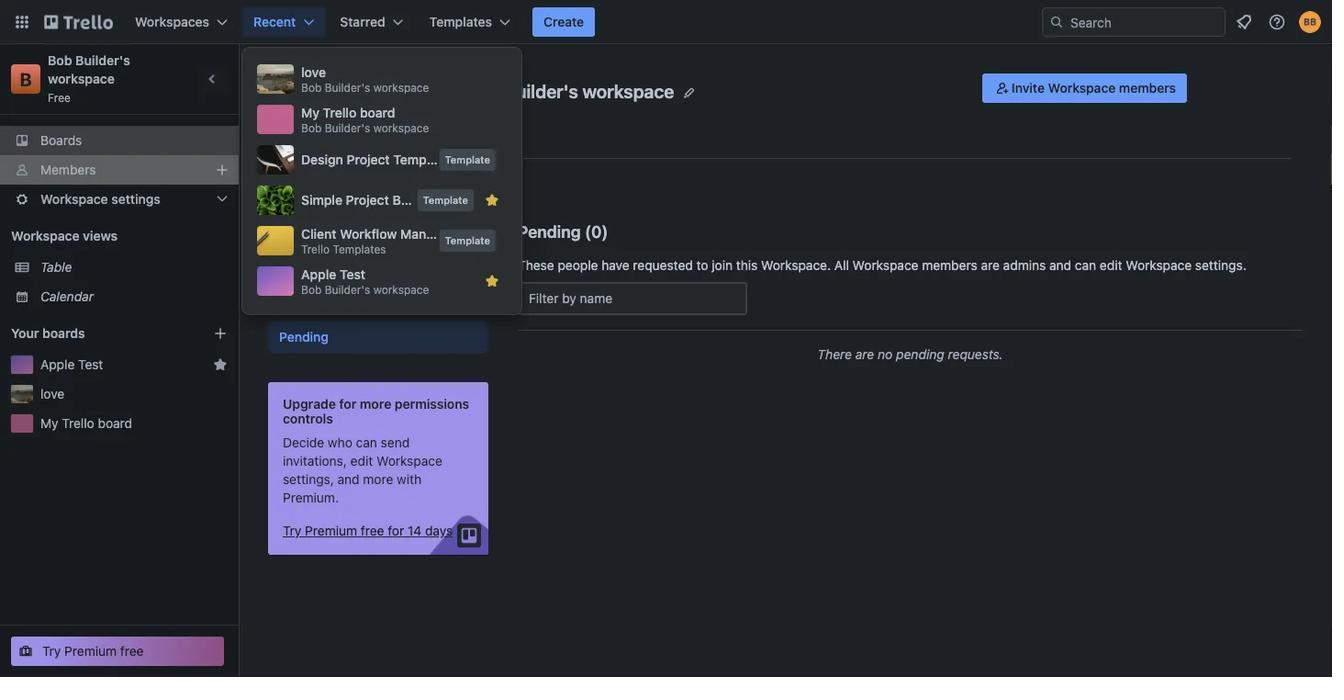 Task type: locate. For each thing, give the bounding box(es) containing it.
0 vertical spatial love
[[301, 65, 326, 80]]

0 horizontal spatial pending
[[279, 329, 329, 345]]

menu containing love
[[254, 59, 511, 303]]

0 horizontal spatial boards
[[42, 326, 85, 341]]

starred
[[340, 14, 386, 29]]

love
[[301, 65, 326, 80], [40, 386, 65, 401]]

workspace down workspace members link
[[374, 283, 429, 296]]

0 horizontal spatial are
[[856, 347, 875, 362]]

1 horizontal spatial pending
[[518, 221, 581, 241]]

settings
[[111, 192, 161, 207]]

apple up guests
[[301, 267, 337, 282]]

boards down board
[[410, 226, 447, 239]]

1 vertical spatial are
[[856, 347, 875, 362]]

b link
[[11, 64, 40, 94]]

1 vertical spatial premium
[[64, 644, 117, 659]]

workspace members link
[[268, 247, 489, 280]]

bob up design
[[301, 121, 322, 134]]

premium inside button
[[305, 523, 357, 538]]

and for settings,
[[338, 472, 360, 487]]

for inside the upgrade for more permissions controls decide who can send invitations, edit workspace settings, and more with premium.
[[339, 396, 357, 412]]

guests
[[279, 293, 322, 308]]

0 vertical spatial premium
[[305, 523, 357, 538]]

my inside 'my trello board bob builder's workspace'
[[301, 105, 320, 120]]

premium for try premium free
[[64, 644, 117, 659]]

b for b link
[[20, 68, 32, 90]]

workspace views
[[11, 228, 118, 243]]

workspace
[[1049, 80, 1116, 96], [40, 192, 108, 207], [347, 226, 407, 239], [11, 228, 80, 243], [279, 256, 347, 271], [853, 258, 919, 273], [1127, 258, 1193, 273], [377, 453, 443, 469]]

1 vertical spatial members
[[268, 188, 348, 210]]

2 horizontal spatial members
[[1120, 80, 1177, 96]]

try inside button
[[283, 523, 302, 538]]

0 vertical spatial edit
[[1101, 258, 1123, 273]]

bob down workspace members
[[301, 283, 322, 296]]

0 vertical spatial templates
[[430, 14, 492, 29]]

0 horizontal spatial my
[[40, 416, 58, 431]]

test down your boards with 3 items element
[[78, 357, 103, 372]]

my trello board
[[40, 416, 132, 431]]

1 horizontal spatial love
[[301, 65, 326, 80]]

bob inside bob builder's workspace free
[[48, 53, 72, 68]]

for left 14
[[388, 523, 404, 538]]

workspace right all
[[853, 258, 919, 273]]

1 vertical spatial can
[[356, 435, 377, 450]]

bob up 'my trello board bob builder's workspace'
[[301, 81, 322, 94]]

1 vertical spatial templates
[[333, 242, 386, 255]]

project
[[347, 152, 390, 167], [346, 192, 389, 208]]

for inside button
[[388, 523, 404, 538]]

can right admins
[[1076, 258, 1097, 273]]

edit
[[1101, 258, 1123, 273], [351, 453, 373, 469]]

trello down apple test
[[62, 416, 94, 431]]

edit right admins
[[1101, 258, 1123, 273]]

0 vertical spatial starred icon image
[[485, 193, 500, 208]]

1 vertical spatial project
[[346, 192, 389, 208]]

workspace inside bob builder's workspace free
[[48, 71, 115, 86]]

admins
[[1004, 258, 1047, 273]]

b inside button
[[419, 82, 440, 120]]

try premium free
[[42, 644, 144, 659]]

boards up apple test
[[42, 326, 85, 341]]

try premium free for 14 days
[[283, 523, 453, 538]]

workspace right invite
[[1049, 80, 1116, 96]]

workspace up with
[[377, 453, 443, 469]]

0 horizontal spatial and
[[338, 472, 360, 487]]

0 vertical spatial free
[[361, 523, 384, 538]]

1 vertical spatial edit
[[351, 453, 373, 469]]

test up guests 'link'
[[340, 267, 366, 282]]

love down recent popup button
[[301, 65, 326, 80]]

free
[[48, 91, 71, 104]]

board for my trello board
[[98, 416, 132, 431]]

0 vertical spatial and
[[1050, 258, 1072, 273]]

guests link
[[268, 284, 489, 317]]

board inside 'my trello board bob builder's workspace'
[[360, 105, 396, 120]]

members link
[[0, 155, 239, 185]]

0 horizontal spatial members
[[350, 256, 407, 271]]

1 vertical spatial trello
[[301, 242, 330, 255]]

primary element
[[0, 0, 1333, 44]]

workspace inside button
[[1049, 80, 1116, 96]]

Filter by name text field
[[518, 282, 748, 315]]

1 horizontal spatial members
[[923, 258, 978, 273]]

premium inside button
[[64, 644, 117, 659]]

workspace up workspace views at the left top
[[40, 192, 108, 207]]

0 horizontal spatial can
[[356, 435, 377, 450]]

1 horizontal spatial my
[[301, 105, 320, 120]]

and down who
[[338, 472, 360, 487]]

try premium free for 14 days button
[[283, 522, 453, 540]]

workspace.
[[762, 258, 831, 273]]

builder's
[[75, 53, 130, 68], [504, 80, 579, 102], [325, 81, 370, 94], [325, 121, 370, 134], [325, 283, 370, 296]]

0 horizontal spatial free
[[120, 644, 144, 659]]

b up design project template template
[[419, 82, 440, 120]]

members
[[1120, 80, 1177, 96], [350, 256, 407, 271], [923, 258, 978, 273]]

bob right the b button
[[467, 80, 500, 102]]

0 vertical spatial try
[[283, 523, 302, 538]]

board
[[393, 192, 429, 208]]

templates up the b button
[[430, 14, 492, 29]]

menu
[[254, 59, 511, 303]]

members inside button
[[1120, 80, 1177, 96]]

0 horizontal spatial templates
[[333, 242, 386, 255]]

trello inside 'my trello board bob builder's workspace'
[[323, 105, 357, 120]]

1 vertical spatial board
[[98, 416, 132, 431]]

1 horizontal spatial are
[[982, 258, 1000, 273]]

1 horizontal spatial apple
[[301, 267, 337, 282]]

workspace up table
[[11, 228, 80, 243]]

members down 'boards'
[[40, 162, 96, 177]]

are left admins
[[982, 258, 1000, 273]]

(
[[585, 221, 591, 241]]

0 horizontal spatial love
[[40, 386, 65, 401]]

workspace inside dropdown button
[[40, 192, 108, 207]]

premium
[[305, 523, 357, 538], [64, 644, 117, 659]]

trello down love bob builder's workspace
[[323, 105, 357, 120]]

love inside love bob builder's workspace
[[301, 65, 326, 80]]

invitations,
[[283, 453, 347, 469]]

apple test
[[40, 357, 103, 372]]

0 horizontal spatial test
[[78, 357, 103, 372]]

1 vertical spatial and
[[338, 472, 360, 487]]

are left no
[[856, 347, 875, 362]]

my down apple test
[[40, 416, 58, 431]]

and for admins
[[1050, 258, 1072, 273]]

workspace inside the upgrade for more permissions controls decide who can send invitations, edit workspace settings, and more with premium.
[[377, 453, 443, 469]]

invite workspace members
[[1012, 80, 1177, 96]]

love for love bob builder's workspace
[[301, 65, 326, 80]]

builder's up 'my trello board bob builder's workspace'
[[325, 81, 370, 94]]

0 vertical spatial apple
[[301, 267, 337, 282]]

sm image
[[994, 79, 1012, 97]]

1 horizontal spatial board
[[360, 105, 396, 120]]

0 vertical spatial for
[[339, 396, 357, 412]]

0 horizontal spatial apple
[[40, 357, 75, 372]]

1 vertical spatial apple
[[40, 357, 75, 372]]

members left admins
[[923, 258, 978, 273]]

my trello board link
[[40, 414, 228, 433]]

trello for my trello board
[[62, 416, 94, 431]]

1 vertical spatial free
[[120, 644, 144, 659]]

project for simple
[[346, 192, 389, 208]]

recent button
[[243, 7, 325, 37]]

add board image
[[213, 326, 228, 341]]

1 vertical spatial test
[[78, 357, 103, 372]]

table
[[40, 260, 72, 275]]

project up members of workspace boards
[[346, 192, 389, 208]]

trello down 'client'
[[301, 242, 330, 255]]

1 horizontal spatial test
[[340, 267, 366, 282]]

free inside button
[[361, 523, 384, 538]]

more left with
[[363, 472, 394, 487]]

templates down members of workspace boards
[[333, 242, 386, 255]]

apple for apple test bob builder's workspace
[[301, 267, 337, 282]]

builder's inside apple test bob builder's workspace
[[325, 283, 370, 296]]

1 horizontal spatial and
[[1050, 258, 1072, 273]]

send
[[381, 435, 410, 450]]

table link
[[40, 258, 228, 277]]

0 vertical spatial my
[[301, 105, 320, 120]]

days
[[425, 523, 453, 538]]

0 horizontal spatial b
[[20, 68, 32, 90]]

workspace up design project template template
[[374, 121, 429, 134]]

0 vertical spatial can
[[1076, 258, 1097, 273]]

members down client workflow management trello templates
[[350, 256, 407, 271]]

my
[[301, 105, 320, 120], [40, 416, 58, 431]]

my up design
[[301, 105, 320, 120]]

Search field
[[1065, 8, 1226, 36]]

1 vertical spatial try
[[42, 644, 61, 659]]

more
[[360, 396, 392, 412], [363, 472, 394, 487]]

free inside button
[[120, 644, 144, 659]]

)
[[602, 221, 608, 241]]

1 horizontal spatial templates
[[430, 14, 492, 29]]

workspace down 'client'
[[279, 256, 347, 271]]

1 horizontal spatial for
[[388, 523, 404, 538]]

love down apple test
[[40, 386, 65, 401]]

pending
[[897, 347, 945, 362]]

builder's inside bob builder's workspace free
[[75, 53, 130, 68]]

apple
[[301, 267, 337, 282], [40, 357, 75, 372]]

board down love link
[[98, 416, 132, 431]]

apple inside apple test bob builder's workspace
[[301, 267, 337, 282]]

builder's down create button
[[504, 80, 579, 102]]

b
[[20, 68, 32, 90], [419, 82, 440, 120]]

edit down who
[[351, 453, 373, 469]]

calendar link
[[40, 288, 228, 306]]

1 horizontal spatial can
[[1076, 258, 1097, 273]]

bob up free
[[48, 53, 72, 68]]

pending up these
[[518, 221, 581, 241]]

create button
[[533, 7, 595, 37]]

trello
[[323, 105, 357, 120], [301, 242, 330, 255], [62, 416, 94, 431]]

2 vertical spatial trello
[[62, 416, 94, 431]]

0 horizontal spatial edit
[[351, 453, 373, 469]]

1 vertical spatial starred icon image
[[485, 274, 500, 288]]

board down love bob builder's workspace
[[360, 105, 396, 120]]

there are no pending requests.
[[818, 347, 1004, 362]]

of
[[333, 226, 344, 239]]

starred icon image
[[485, 193, 500, 208], [485, 274, 500, 288], [213, 357, 228, 372]]

more up send
[[360, 396, 392, 412]]

0 vertical spatial pending
[[518, 221, 581, 241]]

with
[[397, 472, 422, 487]]

try
[[283, 523, 302, 538], [42, 644, 61, 659]]

try inside button
[[42, 644, 61, 659]]

for right upgrade
[[339, 396, 357, 412]]

try for try premium free for 14 days
[[283, 523, 302, 538]]

builder's down back to home image
[[75, 53, 130, 68]]

test for apple test bob builder's workspace
[[340, 267, 366, 282]]

0 vertical spatial are
[[982, 258, 1000, 273]]

builder's down workspace members
[[325, 283, 370, 296]]

1 horizontal spatial boards
[[410, 226, 447, 239]]

bob
[[48, 53, 72, 68], [467, 80, 500, 102], [301, 81, 322, 94], [301, 121, 322, 134], [301, 283, 322, 296]]

invite
[[1012, 80, 1045, 96]]

my for my trello board
[[40, 416, 58, 431]]

1 vertical spatial my
[[40, 416, 58, 431]]

workspace left "settings."
[[1127, 258, 1193, 273]]

0 vertical spatial boards
[[410, 226, 447, 239]]

this
[[737, 258, 758, 273]]

workspace up 'my trello board bob builder's workspace'
[[374, 81, 429, 94]]

1 horizontal spatial b
[[419, 82, 440, 120]]

open information menu image
[[1269, 13, 1287, 31]]

1 vertical spatial for
[[388, 523, 404, 538]]

0 horizontal spatial for
[[339, 396, 357, 412]]

1 vertical spatial love
[[40, 386, 65, 401]]

pending inside pending link
[[279, 329, 329, 345]]

b left bob builder's workspace free
[[20, 68, 32, 90]]

bob inside 'my trello board bob builder's workspace'
[[301, 121, 322, 134]]

1 horizontal spatial premium
[[305, 523, 357, 538]]

and
[[1050, 258, 1072, 273], [338, 472, 360, 487]]

invite workspace members button
[[983, 73, 1188, 103]]

test inside apple test bob builder's workspace
[[340, 267, 366, 282]]

members left of
[[279, 226, 330, 239]]

0 vertical spatial test
[[340, 267, 366, 282]]

1 horizontal spatial free
[[361, 523, 384, 538]]

and inside the upgrade for more permissions controls decide who can send invitations, edit workspace settings, and more with premium.
[[338, 472, 360, 487]]

boards
[[410, 226, 447, 239], [42, 326, 85, 341]]

calendar
[[40, 289, 94, 304]]

1 vertical spatial pending
[[279, 329, 329, 345]]

1 horizontal spatial try
[[283, 523, 302, 538]]

0 vertical spatial project
[[347, 152, 390, 167]]

0 horizontal spatial premium
[[64, 644, 117, 659]]

can right who
[[356, 435, 377, 450]]

templates
[[430, 14, 492, 29], [333, 242, 386, 255]]

board for my trello board bob builder's workspace
[[360, 105, 396, 120]]

recent
[[254, 14, 296, 29]]

love link
[[40, 385, 228, 403]]

workspace up workspace members link
[[347, 226, 407, 239]]

0 vertical spatial board
[[360, 105, 396, 120]]

your boards with 3 items element
[[11, 322, 186, 345]]

builder's inside love bob builder's workspace
[[325, 81, 370, 94]]

2 vertical spatial members
[[279, 226, 330, 239]]

members up 'client'
[[268, 188, 348, 210]]

workspace inside apple test bob builder's workspace
[[374, 283, 429, 296]]

0 notifications image
[[1234, 11, 1256, 33]]

project down 'my trello board bob builder's workspace'
[[347, 152, 390, 167]]

workspace up free
[[48, 71, 115, 86]]

free
[[361, 523, 384, 538], [120, 644, 144, 659]]

builder's up design
[[325, 121, 370, 134]]

and right admins
[[1050, 258, 1072, 273]]

0 horizontal spatial board
[[98, 416, 132, 431]]

members down search field
[[1120, 80, 1177, 96]]

your
[[11, 326, 39, 341]]

apple down your boards
[[40, 357, 75, 372]]

0 horizontal spatial try
[[42, 644, 61, 659]]

design
[[301, 152, 343, 167]]

members
[[40, 162, 96, 177], [268, 188, 348, 210], [279, 226, 330, 239]]

0 vertical spatial trello
[[323, 105, 357, 120]]

upgrade
[[283, 396, 336, 412]]

pending down guests
[[279, 329, 329, 345]]



Task type: vqa. For each thing, say whether or not it's contained in the screenshot.
Workspace inside 'popup button'
yes



Task type: describe. For each thing, give the bounding box(es) containing it.
free for try premium free for 14 days
[[361, 523, 384, 538]]

no
[[878, 347, 893, 362]]

b button
[[402, 73, 457, 129]]

boards
[[40, 133, 82, 148]]

settings,
[[283, 472, 334, 487]]

free for try premium free
[[120, 644, 144, 659]]

search image
[[1050, 15, 1065, 29]]

bob builder's workspace
[[467, 80, 675, 102]]

who
[[328, 435, 353, 450]]

test for apple test
[[78, 357, 103, 372]]

requested
[[633, 258, 693, 273]]

0
[[591, 221, 602, 241]]

try for try premium free
[[42, 644, 61, 659]]

client
[[301, 226, 337, 242]]

requests.
[[949, 347, 1004, 362]]

premium.
[[283, 490, 339, 505]]

templates button
[[419, 7, 522, 37]]

trello for my trello board bob builder's workspace
[[323, 105, 357, 120]]

edit inside the upgrade for more permissions controls decide who can send invitations, edit workspace settings, and more with premium.
[[351, 453, 373, 469]]

can inside the upgrade for more permissions controls decide who can send invitations, edit workspace settings, and more with premium.
[[356, 435, 377, 450]]

to
[[697, 258, 709, 273]]

0 vertical spatial members
[[40, 162, 96, 177]]

premium for try premium free for 14 days
[[305, 523, 357, 538]]

14
[[408, 523, 422, 538]]

workflow
[[340, 226, 397, 242]]

builder's inside 'my trello board bob builder's workspace'
[[325, 121, 370, 134]]

workspace settings
[[40, 192, 161, 207]]

views
[[83, 228, 118, 243]]

pending link
[[268, 321, 489, 354]]

( 0 )
[[585, 221, 608, 241]]

bob builder's workspace link
[[48, 53, 134, 86]]

workspace members
[[279, 256, 407, 271]]

templates inside popup button
[[430, 14, 492, 29]]

bob builder (bobbuilder40) image
[[1300, 11, 1322, 33]]

0 vertical spatial more
[[360, 396, 392, 412]]

bob inside apple test bob builder's workspace
[[301, 283, 322, 296]]

decide
[[283, 435, 324, 450]]

apple test bob builder's workspace
[[301, 267, 429, 296]]

bob builder's workspace free
[[48, 53, 134, 104]]

1 horizontal spatial edit
[[1101, 258, 1123, 273]]

permissions
[[395, 396, 470, 412]]

workspaces button
[[124, 7, 239, 37]]

people
[[558, 258, 598, 273]]

b for the b button
[[419, 82, 440, 120]]

template inside simple project board template
[[423, 194, 469, 206]]

workspace settings button
[[0, 185, 239, 214]]

workspace inside love bob builder's workspace
[[374, 81, 429, 94]]

controls
[[283, 411, 333, 426]]

settings.
[[1196, 258, 1247, 273]]

your boards
[[11, 326, 85, 341]]

have
[[602, 258, 630, 273]]

apple for apple test
[[40, 357, 75, 372]]

1 vertical spatial more
[[363, 472, 394, 487]]

upgrade for more permissions controls decide who can send invitations, edit workspace settings, and more with premium.
[[283, 396, 470, 505]]

client workflow management trello templates
[[301, 226, 480, 255]]

my trello board bob builder's workspace
[[301, 105, 429, 134]]

simple project board template
[[301, 192, 469, 208]]

love bob builder's workspace
[[301, 65, 429, 94]]

these
[[518, 258, 555, 273]]

back to home image
[[44, 7, 113, 37]]

management
[[401, 226, 480, 242]]

workspace navigation collapse icon image
[[200, 66, 226, 92]]

create
[[544, 14, 584, 29]]

templates inside client workflow management trello templates
[[333, 242, 386, 255]]

there
[[818, 347, 853, 362]]

workspace down primary element
[[583, 80, 675, 102]]

workspace inside 'my trello board bob builder's workspace'
[[374, 121, 429, 134]]

project for design
[[347, 152, 390, 167]]

all
[[835, 258, 850, 273]]

try premium free button
[[11, 637, 224, 666]]

2 vertical spatial starred icon image
[[213, 357, 228, 372]]

simple
[[301, 192, 343, 208]]

love for love
[[40, 386, 65, 401]]

workspaces
[[135, 14, 210, 29]]

template inside design project template template
[[445, 154, 491, 166]]

members of workspace boards
[[279, 226, 447, 239]]

bob inside love bob builder's workspace
[[301, 81, 322, 94]]

join
[[712, 258, 733, 273]]

these people have requested to join this workspace. all workspace members are admins and can edit workspace settings.
[[518, 258, 1247, 273]]

my for my trello board bob builder's workspace
[[301, 105, 320, 120]]

1 vertical spatial boards
[[42, 326, 85, 341]]

design project template template
[[301, 152, 491, 167]]

starred button
[[329, 7, 415, 37]]

apple test link
[[40, 356, 206, 374]]

trello inside client workflow management trello templates
[[301, 242, 330, 255]]

boards link
[[0, 126, 239, 155]]



